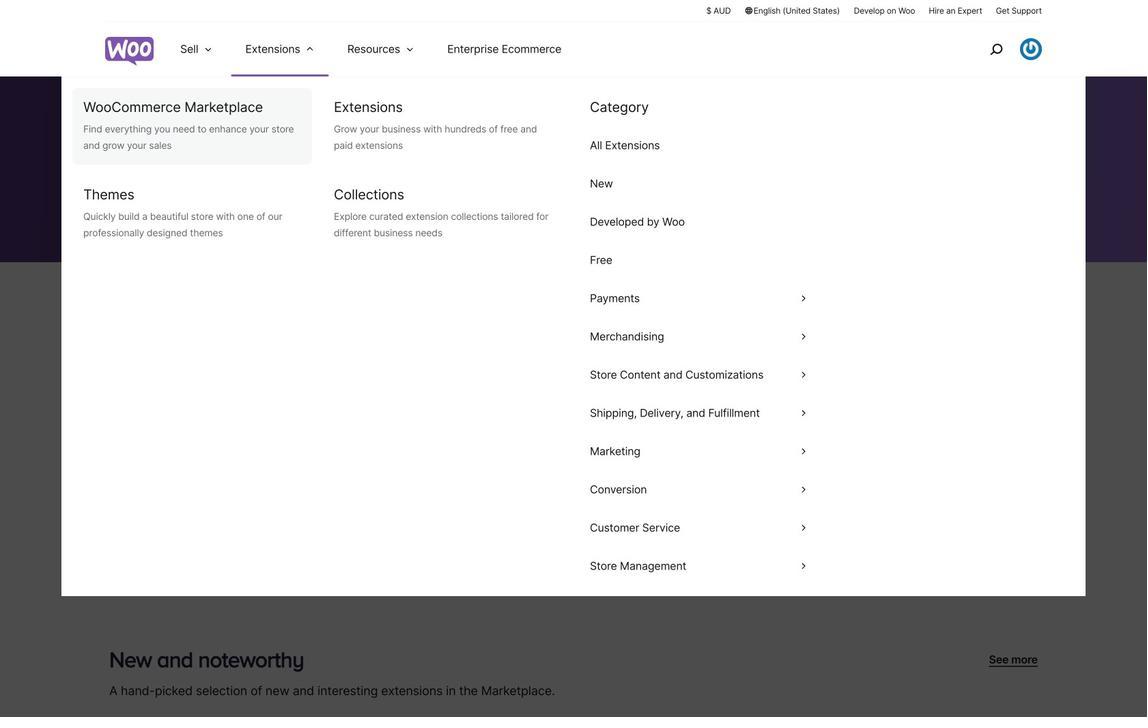 Task type: vqa. For each thing, say whether or not it's contained in the screenshot.
check image
no



Task type: locate. For each thing, give the bounding box(es) containing it.
search image
[[986, 38, 1007, 60]]

service navigation menu element
[[961, 27, 1042, 71]]

None search field
[[105, 189, 447, 240]]



Task type: describe. For each thing, give the bounding box(es) containing it.
open account menu image
[[1020, 38, 1042, 60]]



